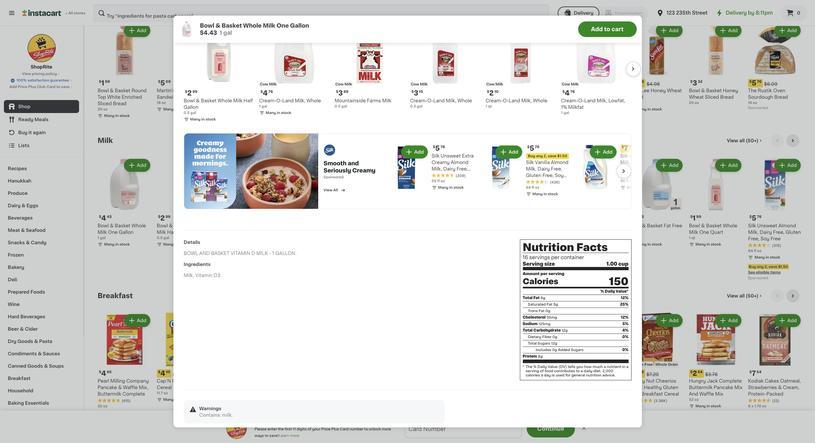 Task type: locate. For each thing, give the bounding box(es) containing it.
0 vertical spatial goods
[[17, 340, 33, 344]]

4 o- from the left
[[578, 99, 584, 103]]

64 inside 64 fl oz many in stock
[[512, 250, 517, 253]]

1 $ 4 76 from the left
[[260, 90, 273, 97]]

1 view all (50+) button from the top
[[724, 134, 766, 147]]

$5.76 original price: $6.09 element
[[748, 79, 802, 88]]

$ 3 87
[[335, 80, 348, 87]]

toast for (3.52k)
[[418, 379, 430, 384]]

$4.43
[[200, 30, 217, 35]]

$4.98 for 43
[[647, 82, 660, 87]]

2 view all (50+) button from the top
[[724, 290, 766, 303]]

thick
[[529, 392, 541, 397]]

basket inside bowl & basket honey wheat sliced bread 20 oz
[[706, 89, 722, 93]]

save down guarantee
[[61, 85, 70, 89]]

total for saturated fat 5g
[[523, 297, 533, 300]]

oz inside cap'n crunch fruit cereal 11.7 oz
[[164, 392, 168, 396]]

buttermilk inside hungry jack complete buttermilk pancake mix and waffle mix 32 oz
[[689, 386, 713, 390]]

card
[[47, 85, 55, 89], [340, 428, 349, 432]]

the inside the rustik oven sourdough bread 16 oz
[[748, 89, 757, 93]]

gal inside cream-o-land milk, lowfat, 1% milkfat 1 gal
[[564, 111, 569, 115]]

killer for 7
[[528, 89, 539, 93]]

1 54 from the left
[[698, 371, 703, 374]]

2 almighty from the left
[[425, 89, 446, 93]]

0 vertical spatial 10
[[494, 90, 499, 94]]

$2.54 original price: $3.76 element
[[689, 370, 743, 378]]

96
[[620, 180, 625, 183]]

$ 1 99 up bowl & basket whole milk one quart 1 qt
[[690, 215, 701, 222]]

$ 1 99 for bowl & basket white sandwich enriched sliced bread
[[217, 80, 228, 87]]

crunch inside cap'n crunch fruit cereal 11.7 oz
[[172, 379, 189, 384]]

price plus club
[[255, 421, 291, 425]]

2 horizontal spatial crunch
[[393, 386, 410, 390]]

5 up sourdough
[[752, 80, 756, 87]]

cakes for oats,
[[292, 379, 306, 384]]

64 fl oz for 5
[[748, 250, 762, 253]]

0 horizontal spatial 16
[[275, 399, 279, 402]]

cream- up milkfat
[[561, 99, 578, 103]]

land inside cream-o-land milk, lowfat, 1% milkfat 1 gal
[[584, 99, 596, 103]]

2 horizontal spatial $ 1 99
[[690, 215, 701, 222]]

1 horizontal spatial 16
[[523, 255, 528, 260]]

lowfat,
[[608, 99, 625, 103]]

1 horizontal spatial $ 4 76
[[562, 90, 575, 97]]

100%
[[17, 79, 27, 82]]

1 vertical spatial total
[[523, 329, 533, 333]]

kodiak for strawberries
[[748, 379, 764, 384]]

1 toast from the left
[[240, 379, 253, 384]]

% left value*
[[601, 290, 604, 294]]

1 kodiak from the left
[[275, 379, 291, 384]]

1 vertical spatial $ 6 65
[[572, 371, 585, 377]]

item carousel region containing 2
[[184, 14, 641, 131]]

$1.50
[[557, 155, 567, 158], [542, 265, 552, 269], [778, 265, 788, 269]]

basket inside bowl & basket whole milk one gallon $4.43 1 gal
[[222, 23, 242, 28]]

items down serving size
[[534, 271, 544, 275]]

silk vanilla almond milk, dairy free, gluten free, soy free for 5
[[526, 160, 569, 184]]

1 cow milk from the left
[[260, 83, 277, 86]]

1 loaf from the left
[[293, 115, 303, 119]]

serving inside "* the % daily value (dv) tells you how much a nutrient in a serving of food contributes to a daily diet. 2,000 calories a day is used for general nutrition advice."
[[526, 370, 539, 373]]

sugars up includes
[[538, 342, 550, 346]]

almighty down '$3.87 original price: $6.43' element
[[366, 89, 387, 93]]

delivery button
[[558, 7, 599, 20]]

cart
[[612, 27, 624, 32]]

2 cheerios from the left
[[656, 379, 676, 384]]

1 arnold from the left
[[334, 89, 349, 93]]

kodiak inside the kodiak cakes protein oats, classic
[[275, 379, 291, 384]]

2 cakes from the left
[[528, 379, 543, 384]]

0 vertical spatial classic
[[571, 95, 587, 100]]

1 2% from the left
[[250, 224, 257, 228]]

1 vertical spatial 7
[[624, 145, 628, 152]]

o- for 4
[[578, 99, 584, 103]]

1 horizontal spatial killer
[[528, 89, 539, 93]]

1 horizontal spatial all
[[333, 189, 338, 192]]

1 dave's from the left
[[275, 89, 290, 93]]

0% for dietary fiber
[[622, 336, 629, 339]]

7
[[515, 80, 519, 87], [624, 145, 628, 152], [752, 371, 756, 377]]

$ inside $ 4 panera bread bread, french baguette 14 oz
[[454, 80, 456, 84]]

1 almighty from the left
[[366, 89, 387, 93]]

0 horizontal spatial 32
[[98, 405, 102, 409]]

gluten- up general
[[571, 363, 585, 367]]

more down 11
[[290, 435, 299, 438]]

3 for mountainside farms milk
[[338, 90, 343, 97]]

1 horizontal spatial gluten-
[[631, 363, 645, 367]]

0 vertical spatial total
[[523, 297, 533, 300]]

25%
[[620, 303, 629, 307]]

1 enriched from the left
[[122, 95, 142, 100]]

unsweet up (431)
[[521, 224, 541, 228]]

bakery link
[[4, 262, 79, 274]]

0 vertical spatial waffle
[[123, 386, 138, 390]]

reduced
[[216, 230, 237, 235], [334, 230, 355, 235]]

$ inside $ 4 10
[[158, 371, 160, 374]]

price right your
[[321, 428, 330, 432]]

land for 3
[[433, 99, 445, 103]]

$ 5 76 inside $5.76 original price: $6.09 element
[[749, 80, 762, 87]]

beverages inside 'link'
[[8, 216, 33, 221]]

0 vertical spatial $ 6 65
[[276, 80, 289, 87]]

details
[[184, 241, 200, 245]]

deli
[[8, 278, 17, 282]]

4 cow milk from the left
[[486, 83, 503, 86]]

bread, inside $ 4 panera bread bread, french baguette 14 oz
[[484, 89, 499, 93]]

4 cow from the left
[[486, 83, 495, 86]]

0 horizontal spatial cakes
[[292, 379, 306, 384]]

% daily value*
[[601, 290, 629, 294]]

1 inside cream-o-land milk, whole 1 qt
[[486, 105, 487, 108]]

2 12% from the top
[[621, 316, 629, 320]]

kellogg's frosted flakes original cereals
[[334, 379, 386, 390]]

2 arnold from the left
[[393, 89, 408, 93]]

0 vertical spatial (50+)
[[746, 139, 758, 143]]

3 up bowl & basket honey wheat sliced bread 20 oz
[[693, 80, 697, 87]]

buy any 2, save $1.50 see eligible items down servings
[[512, 265, 552, 275]]

hanukkah link
[[4, 175, 79, 187]]

heart down the 98
[[630, 386, 643, 390]]

silk unsweet extra creamy almond milk, dairy free, gluten free, soy free
[[432, 154, 474, 184]]

1 horizontal spatial $ 7 76
[[622, 145, 633, 152]]

1 cakes from the left
[[292, 379, 306, 384]]

mix left strawberries on the right
[[734, 386, 743, 390]]

43 up bowl & basket whole milk one gallon 1 gal
[[107, 215, 112, 219]]

2 pancake from the left
[[714, 386, 733, 390]]

sauces
[[43, 352, 60, 357]]

buy any 2, save $1.50 see eligible items for 64 fl oz
[[748, 265, 788, 275]]

0 vertical spatial view all (50+)
[[727, 139, 758, 143]]

65 up cream-o-land milk, whole 1 gal
[[284, 80, 289, 84]]

lists
[[18, 143, 29, 148]]

land for 2
[[509, 99, 520, 103]]

lists link
[[4, 139, 79, 152]]

2 view all (50+) from the top
[[727, 294, 758, 299]]

for
[[566, 374, 571, 378]]

1 cheerios from the left
[[597, 379, 617, 384]]

unsweet
[[441, 154, 461, 158], [521, 224, 541, 228], [757, 224, 777, 228]]

4 land from the left
[[584, 99, 596, 103]]

toast up the "(20.7k)"
[[240, 379, 253, 384]]

o- inside cream-o-land milk, whole 0.5 gal
[[427, 99, 433, 103]]

2 dave's from the left
[[512, 89, 527, 93]]

3 cakes from the left
[[765, 379, 779, 384]]

cream- inside cream-o-land milk, lowfat, 1% milkfat 1 gal
[[561, 99, 578, 103]]

99
[[105, 80, 110, 84], [223, 80, 228, 84], [192, 90, 197, 94], [166, 215, 170, 219], [696, 215, 701, 219]]

milk, inside silk unsweet extra creamy almond milk, dairy free, gluten free, soy free
[[432, 167, 442, 171]]

1 horizontal spatial 2%
[[368, 224, 375, 228]]

$ 3 15
[[411, 90, 423, 97]]

1.76
[[754, 405, 761, 409]]

2 horizontal spatial 7
[[752, 371, 756, 377]]

cinnamon toast crunch breakfast cereal up the "(20.7k)"
[[216, 379, 256, 397]]

1 horizontal spatial cinnamon toast crunch breakfast cereal
[[393, 379, 433, 397]]

1 cinnamon from the left
[[216, 379, 239, 384]]

a
[[604, 366, 606, 369], [626, 366, 628, 369], [581, 370, 583, 373], [541, 374, 543, 378]]

0 horizontal spatial card
[[47, 85, 55, 89]]

$ 1 99 for bowl & basket round top white enriched sliced bread
[[99, 80, 110, 87]]

farms down '$3.87 original price: $6.43' element
[[367, 99, 381, 103]]

1 horizontal spatial 7
[[624, 145, 628, 152]]

5 cow from the left
[[562, 83, 570, 86]]

1 vertical spatial the
[[526, 366, 533, 369]]

shoprite logo image up shoprite
[[27, 34, 56, 62]]

the up sourdough
[[748, 89, 757, 93]]

killer for 6
[[292, 89, 303, 93]]

arnold
[[334, 89, 349, 93], [393, 89, 408, 93]]

a up 2,000
[[604, 366, 606, 369]]

delivery left by
[[726, 10, 747, 15]]

0 horizontal spatial daily
[[538, 366, 547, 369]]

sponsored badge image for 64 fl oz
[[748, 277, 768, 280]]

item carousel region
[[98, 0, 802, 129], [184, 14, 641, 131], [98, 134, 802, 285], [98, 290, 802, 434]]

bowl inside bowl & basket whole milk one gallon 1 gal
[[98, 224, 109, 228]]

of inside "* the % daily value (dv) tells you how much a nutrient in a serving of food contributes to a daily diet. 2,000 calories a day is used for general nutrition advice."
[[540, 370, 544, 373]]

x
[[751, 405, 754, 409]]

2 buy any 2, save $1 see eligible items from the left
[[393, 421, 427, 430]]

2 cinnamon from the left
[[393, 379, 417, 384]]

0 horizontal spatial $ 1 99
[[99, 80, 110, 87]]

1 horizontal spatial per
[[551, 255, 559, 260]]

0 horizontal spatial 10
[[166, 371, 170, 374]]

$ 4 76 for cream-o-land milk, whole
[[260, 90, 273, 97]]

2 all from the top
[[739, 294, 745, 299]]

2 loaf from the left
[[571, 115, 581, 119]]

$ inside $ 5 09
[[158, 80, 160, 84]]

16
[[748, 101, 752, 105], [523, 255, 528, 260], [275, 399, 279, 402]]

0 horizontal spatial gluten-
[[571, 363, 585, 367]]

cream- inside cream-o-land milk, whole 1 qt
[[486, 99, 503, 103]]

$ 5 76 up rustik
[[749, 80, 762, 87]]

cow for 1%
[[562, 83, 570, 86]]

0 vertical spatial seeds
[[311, 95, 326, 100]]

low
[[434, 224, 444, 228]]

$ 5 76 up silk unsweet extra creamy almond milk, dairy free, gluten free, soy free
[[433, 145, 445, 152]]

cream- for 3
[[410, 99, 427, 103]]

0 horizontal spatial toast
[[240, 379, 253, 384]]

3 right next
[[423, 430, 426, 435]]

0 horizontal spatial loaf
[[293, 115, 303, 119]]

2 vertical spatial price
[[321, 428, 330, 432]]

protein-
[[748, 392, 767, 397], [527, 399, 546, 403]]

silk inside silk unsweet extra creamy almond milk, dairy free, gluten free, soy free
[[432, 154, 440, 158]]

1 horizontal spatial crunch
[[216, 386, 233, 390]]

whole inside cream-o-land milk, whole 1 gal
[[307, 99, 321, 103]]

4 up cream-o-land milk, whole 1 gal
[[263, 90, 268, 97]]

4 left wonder
[[565, 90, 570, 97]]

packed up (22)
[[767, 392, 783, 397]]

added
[[558, 349, 570, 352]]

0 horizontal spatial 2%
[[250, 224, 257, 228]]

1 horizontal spatial vegan
[[530, 73, 541, 76]]

mix down jack at the right bottom
[[715, 392, 723, 397]]

8g up saturated fat 5g on the right bottom of page
[[541, 297, 545, 300]]

1 inside cream-o-land milk, lowfat, 1% milkfat 1 gal
[[561, 111, 563, 115]]

1 land from the left
[[282, 99, 294, 103]]

32 up bowl & basket honey wheat sliced bread 20 oz
[[698, 80, 703, 84]]

fruit
[[190, 379, 200, 384]]

sponsored badge image
[[748, 106, 768, 110], [512, 277, 531, 280], [748, 277, 768, 280]]

% up calories at the right bottom
[[533, 366, 537, 369]]

$1 for (20.7k)
[[246, 421, 250, 424]]

vegan
[[293, 73, 305, 76], [530, 73, 541, 76]]

3 land from the left
[[509, 99, 520, 103]]

0 vertical spatial 16
[[748, 101, 752, 105]]

$6.43 right 87
[[350, 82, 363, 87]]

plus inside please enter the first 11 digits of your price plus card number to unlock more ways to save!
[[331, 428, 339, 432]]

per for container
[[551, 255, 559, 260]]

2 kodiak from the left
[[512, 379, 527, 384]]

4 up wonder
[[574, 80, 579, 87]]

1 vegan from the left
[[293, 73, 305, 76]]

cream- inside cream-o-land milk, whole 0.5 gal
[[410, 99, 427, 103]]

household link
[[4, 385, 79, 398]]

killer inside dave's killer bread 21 whole grains & seeds thin-sliced, whole grain organic bread, 20.5 oz loaf
[[292, 89, 303, 93]]

organic vegan for 7
[[512, 73, 541, 76]]

3 left 15
[[414, 90, 418, 97]]

$ 1 99 up the bowl & basket white sandwich enriched sliced bread
[[217, 80, 228, 87]]

0
[[797, 11, 800, 15]]

1 vertical spatial $4.98
[[173, 373, 186, 377]]

dave's up cream-o-land milk, whole 1 qt
[[512, 89, 527, 93]]

3 kodiak from the left
[[748, 379, 764, 384]]

cheerios
[[597, 379, 617, 384], [656, 379, 676, 384]]

cheerios down advice.
[[597, 379, 617, 384]]

2 enriched from the left
[[239, 95, 260, 100]]

goods for dry
[[17, 340, 33, 344]]

5 for silk unsweet almond milk, dairy free, gluten free, soy free
[[752, 215, 756, 222]]

5g
[[553, 303, 558, 307]]

2 horizontal spatial plus
[[331, 428, 339, 432]]

20 down top
[[98, 108, 102, 111]]

per for serving
[[540, 272, 548, 276]]

2 $1 from the left
[[423, 421, 427, 424]]

& inside the bowl & basket white sandwich enriched sliced bread
[[228, 89, 232, 93]]

1 horizontal spatial 10
[[494, 90, 499, 94]]

instacart logo image
[[22, 9, 61, 17]]

club up first
[[280, 421, 291, 425]]

wheat inside bowl & basket honey wheat sliced bread 20 oz
[[689, 95, 704, 100]]

cow milk up 89
[[335, 83, 352, 86]]

dairy & eggs link
[[4, 200, 79, 212]]

2 cinnamon toast crunch breakfast cereal from the left
[[393, 379, 433, 397]]

wonder bread bread classic white sandwich bread, sliced white bread, 20 oz loaf
[[571, 89, 624, 119]]

protein- inside the kodiak cakes oatmeal, strawberries & cream, protein-packed
[[748, 392, 767, 397]]

10 for 2
[[494, 90, 499, 94]]

$ 5 76 for buy any 2, save $1.50
[[527, 145, 539, 152]]

save up the (436)
[[548, 155, 557, 158]]

protein inside 'bolthouse farms protein plus® chocolate 15.2 fl oz'
[[571, 230, 587, 235]]

$ 1 99 up top
[[99, 80, 110, 87]]

1 vertical spatial sugars
[[571, 349, 584, 352]]

grain up 2,000
[[609, 363, 619, 367]]

10
[[494, 90, 499, 94], [166, 371, 170, 374]]

$1
[[246, 421, 250, 424], [423, 421, 427, 424]]

21 up wonder
[[580, 80, 584, 84]]

cow milk up wonder
[[562, 83, 579, 86]]

1 20.5 from the top
[[275, 114, 283, 118]]

65 up the pearl
[[107, 371, 112, 374]]

2 horizontal spatial 32
[[698, 80, 703, 84]]

1 vertical spatial chocolate
[[571, 237, 594, 241]]

1 vertical spatial 0g
[[552, 336, 557, 339]]

frozen link
[[4, 249, 79, 262]]

1 gluten- from the left
[[571, 363, 585, 367]]

unsweet inside silk unsweet extra creamy almond milk, dairy free, gluten free, soy free
[[441, 154, 461, 158]]

$6.43
[[350, 82, 363, 87], [409, 82, 422, 87]]

76 for dave's killer bread 21 whole grains and seeds organic bread
[[520, 80, 525, 84]]

includes 0g added sugars
[[536, 349, 584, 352]]

5 for buy any 2, save $1.50
[[530, 145, 534, 152]]

2 killer from the left
[[528, 89, 539, 93]]

0 horizontal spatial farms
[[367, 99, 381, 103]]

silk for (315)
[[748, 224, 756, 228]]

1 reduced from the left
[[216, 230, 237, 235]]

2 land from the left
[[433, 99, 445, 103]]

2 20.5 from the top
[[275, 115, 285, 119]]

buy it again link
[[4, 126, 79, 139]]

12% up 5%
[[621, 316, 629, 320]]

all for 5
[[739, 139, 745, 143]]

oz inside $ 4 panera bread bread, french baguette 14 oz
[[457, 101, 462, 105]]

2 0% from the top
[[622, 349, 629, 352]]

bowl & basket 2% reduced fat milk
[[216, 224, 257, 235], [334, 224, 375, 235]]

2 buy any 2, save $1.50 see eligible items from the left
[[748, 265, 788, 275]]

2% for second bowl & basket 2% reduced fat milk button from right
[[250, 224, 257, 228]]

bread inside the rustik oven sourdough bread 16 oz
[[774, 95, 788, 100]]

creamy for unsweet
[[432, 160, 450, 165]]

20 down plant
[[334, 101, 339, 105]]

arnold inside arnold grains almighty gut balance bread
[[393, 89, 408, 93]]

1 pancake from the left
[[98, 386, 117, 390]]

heart down general
[[571, 386, 584, 390]]

item carousel region containing bread
[[98, 0, 802, 129]]

Card Number text field
[[405, 421, 521, 438]]

and
[[689, 392, 698, 397]]

dry
[[8, 340, 16, 344]]

almighty inside arnold grains almighty gut balance bread
[[425, 89, 446, 93]]

arnold for plant
[[334, 89, 349, 93]]

1 horizontal spatial 32
[[689, 399, 694, 402]]

2 (50+) from the top
[[746, 294, 758, 299]]

unsweet inside silk unsweet vanilla almond milk, dairy free, gluten free, soy free
[[521, 224, 541, 228]]

bowl & basket whole milk half gallon 0.5 gal
[[184, 99, 253, 115], [157, 224, 205, 240]]

0 horizontal spatial silk vanilla almond milk, dairy free, gluten free, soy free
[[275, 224, 328, 241]]

20.5 inside dave's killer bread 21 whole grains & seeds thin-sliced, whole grain organic bread, 20.5 oz loaf
[[275, 115, 285, 119]]

view all (50+)
[[727, 139, 758, 143], [727, 294, 758, 299]]

basket inside bowl & basket 1% low fat milk
[[410, 224, 426, 228]]

6 left 'x'
[[748, 405, 751, 409]]

2 $ 4 76 from the left
[[562, 90, 575, 97]]

gluten-free whole grain up $6.98 original price: $7.20 element
[[631, 363, 678, 367]]

silk vanilla almond milk, dairy free, gluten free, soy free down buy any 2, save $1.50
[[526, 160, 569, 184]]

0 horizontal spatial healthy
[[585, 386, 603, 390]]

goods for canned
[[27, 364, 43, 369]]

qt inside cream-o-land milk, whole 1 qt
[[488, 105, 492, 108]]

delivery for delivery by 8:11pm
[[726, 10, 747, 15]]

goods down 'beer & cider' on the left
[[17, 340, 33, 344]]

milk inside 'mountainside farms milk 0.5 gal'
[[382, 99, 391, 103]]

$ 7 76 inside the $7.76 original price: $8.87 element
[[622, 145, 633, 152]]

2% for 2nd bowl & basket 2% reduced fat milk button
[[368, 224, 375, 228]]

silk vanilla almond milk, dairy free, gluten free, soy free inside item carousel region
[[275, 224, 328, 241]]

sandwich inside wonder bread bread classic white sandwich bread, sliced white bread, 20 oz loaf
[[571, 102, 593, 106]]

packed inside the kodiak cakes oatmeal, strawberries & cream, protein-packed
[[767, 392, 783, 397]]

to right ways
[[265, 435, 269, 438]]

20 inside wonder bread bread classic white sandwich bread, sliced white bread, 20 oz loaf
[[601, 108, 607, 113]]

5 up silk unsweet almond milk, dairy free, gluten free, soy free
[[752, 215, 756, 222]]

waffle down company
[[123, 386, 138, 390]]

$ inside $ 3 89
[[336, 90, 338, 94]]

$ 1 99 for bowl & basket whole milk one quart
[[690, 215, 701, 222]]

add price plus club card to save
[[9, 85, 70, 89]]

the
[[748, 89, 757, 93], [526, 366, 533, 369]]

1 vertical spatial 12g
[[551, 342, 557, 346]]

oz inside dave's killer bread 21 whole grains & seeds thin-sliced, whole grain organic bread, 20.5 oz loaf
[[286, 115, 292, 119]]

1 killer from the left
[[292, 89, 303, 93]]

dave's up thin-
[[275, 89, 290, 93]]

5 inside $5.76 original price: $6.09 element
[[752, 80, 756, 87]]

1 horizontal spatial $4.98
[[647, 82, 660, 87]]

12g for total sugars 12g
[[551, 342, 557, 346]]

0 horizontal spatial unsweet
[[441, 154, 461, 158]]

3 cow milk from the left
[[411, 83, 428, 86]]

mountainside farms milk 0.5 gal
[[335, 99, 391, 108]]

$ 5 76 for silk unsweet almond milk, dairy free, gluten free, soy free
[[749, 215, 762, 222]]

0 horizontal spatial 54
[[698, 371, 703, 374]]

protein down 89
[[347, 95, 363, 100]]

items right close image
[[593, 427, 603, 430]]

$ 4 76 up cream-o-land milk, whole 1 gal
[[260, 90, 273, 97]]

value*
[[616, 290, 629, 294]]

crunch for (3.52k)
[[393, 386, 410, 390]]

bread, inside dave's killer bread 21 whole grains & seeds thin-sliced, whole grain organic bread, 20.5 oz loaf
[[308, 108, 323, 113]]

gluten inside silk unsweet extra creamy almond milk, dairy free, gluten free, soy free
[[432, 173, 447, 178]]

seeds for 7
[[512, 102, 526, 106]]

3 left 89
[[338, 90, 343, 97]]

125mg
[[539, 323, 550, 326]]

complete inside hungry jack complete buttermilk pancake mix and waffle mix 32 oz
[[719, 379, 742, 384]]

serving up calories at the right bottom
[[526, 370, 539, 373]]

almighty for arnold grains almighty plant protein bread 20 oz
[[366, 89, 387, 93]]

service type group
[[558, 7, 648, 20]]

$7.76 original price: $8.87 element
[[620, 144, 664, 153]]

cream- down $ 2 10
[[486, 99, 503, 103]]

whole inside cream-o-land milk, whole 1 qt
[[533, 99, 547, 103]]

2 horizontal spatial 64 fl oz
[[748, 250, 762, 253]]

thin-
[[275, 102, 287, 106]]

12g right carbohydrate
[[562, 329, 568, 333]]

cereals
[[369, 386, 386, 390]]

silk vanilla almond milk, dairy free, gluten free, soy free for 7
[[620, 154, 663, 178]]

0 horizontal spatial $ 2 99
[[158, 215, 170, 222]]

1 0% from the top
[[622, 336, 629, 339]]

2 toast from the left
[[418, 379, 430, 384]]

5 cow milk from the left
[[562, 83, 579, 86]]

amount per serving
[[523, 272, 565, 276]]

soy
[[649, 167, 658, 171], [461, 173, 469, 178], [555, 173, 564, 178], [287, 237, 296, 241], [553, 237, 562, 241], [761, 237, 769, 241]]

0 vertical spatial packed
[[767, 392, 783, 397]]

1 nut from the left
[[587, 379, 595, 384]]

gluten-free whole grain up "diet."
[[571, 363, 619, 367]]

organic vegan for 6
[[276, 73, 305, 76]]

1 horizontal spatial protein-
[[748, 392, 767, 397]]

2 vegan from the left
[[530, 73, 541, 76]]

shop link
[[4, 100, 79, 113]]

(436)
[[550, 181, 560, 184]]

1 $1 from the left
[[246, 421, 250, 424]]

0 horizontal spatial more
[[290, 435, 299, 438]]

1 vertical spatial shoprite logo image
[[226, 419, 247, 440]]

87
[[343, 80, 348, 84]]

organic inside dave's killer bread 21 whole grains and seeds organic bread
[[527, 102, 545, 106]]

complete down $2.54 original price: $3.76 element
[[719, 379, 742, 384]]

shoprite logo image
[[27, 34, 56, 62], [226, 419, 247, 440]]

1 view all (50+) from the top
[[727, 139, 758, 143]]

54 for 2
[[698, 371, 703, 374]]

plus up enter
[[268, 421, 279, 425]]

0 horizontal spatial wheat
[[667, 89, 682, 93]]

1 horizontal spatial kodiak
[[512, 379, 527, 384]]

2 bowl & basket 2% reduced fat milk from the left
[[334, 224, 375, 235]]

0 horizontal spatial 7
[[515, 80, 519, 87]]

and inside smooth and seriously creamy spo nsored
[[348, 161, 359, 166]]

unsweet up (315)
[[757, 224, 777, 228]]

1 vertical spatial farms
[[595, 224, 609, 228]]

8:11pm
[[756, 10, 773, 15]]

classic right oats,
[[288, 386, 305, 390]]

4 cream- from the left
[[561, 99, 578, 103]]

1 vertical spatial price
[[255, 421, 267, 425]]

almond inside silk unsweet extra creamy almond milk, dairy free, gluten free, soy free
[[451, 160, 468, 165]]

1 horizontal spatial classic
[[571, 95, 587, 100]]

serving
[[548, 272, 565, 276], [526, 370, 539, 373]]

2 horizontal spatial buttermilk
[[689, 386, 713, 390]]

21
[[580, 80, 584, 84], [319, 89, 323, 93], [555, 89, 560, 93]]

0 vertical spatial 32
[[698, 80, 703, 84]]

$6.43 up $ 3 15
[[409, 82, 422, 87]]

pearl
[[98, 379, 109, 384]]

sandwich inside the bowl & basket white sandwich enriched sliced bread
[[216, 95, 238, 100]]

oz inside wonder bread bread classic white sandwich bread, sliced white bread, 20 oz loaf
[[608, 108, 614, 113]]

3 cow from the left
[[411, 83, 419, 86]]

nut down nutrition
[[587, 379, 595, 384]]

packed inside 8 kodiak cakes power waffles, buttermilk & vanilla, thick and fluffy, protein-packed
[[546, 399, 562, 403]]

20.5
[[275, 114, 283, 118], [275, 115, 285, 119]]

2 cream- from the left
[[410, 99, 427, 103]]

free
[[620, 173, 630, 178], [432, 180, 442, 184], [526, 180, 536, 184], [672, 224, 682, 228], [297, 237, 308, 241], [771, 237, 781, 241], [512, 243, 522, 248], [585, 363, 594, 367], [645, 363, 653, 367], [571, 392, 581, 397], [630, 392, 640, 397]]

3 cream- from the left
[[486, 99, 503, 103]]

5 for silk unsweet extra creamy almond milk, dairy free, gluten free, soy free
[[435, 145, 440, 152]]

product group
[[184, 16, 254, 124], [259, 16, 329, 117], [561, 16, 631, 116], [98, 23, 152, 120], [157, 23, 211, 114], [216, 23, 270, 120], [275, 23, 329, 125], [571, 23, 625, 127], [630, 23, 684, 114], [689, 23, 743, 106], [748, 23, 802, 112], [98, 158, 152, 249], [157, 158, 211, 249], [216, 158, 270, 249], [275, 158, 329, 282], [334, 158, 388, 249], [393, 158, 447, 249], [452, 158, 506, 241], [512, 158, 566, 282], [571, 158, 625, 248], [630, 158, 684, 249], [689, 158, 743, 249], [748, 158, 802, 282], [98, 313, 152, 417], [216, 313, 270, 431], [393, 313, 447, 431], [512, 313, 566, 423], [571, 313, 625, 431], [630, 313, 684, 417], [689, 313, 743, 425], [748, 313, 802, 423]]

1 (50+) from the top
[[746, 139, 758, 143]]

sugars right added
[[571, 349, 584, 352]]

2 2% from the left
[[368, 224, 375, 228]]

1 cinnamon toast crunch breakfast cereal from the left
[[216, 379, 256, 397]]

1 horizontal spatial plus
[[268, 421, 279, 425]]

1 o- from the left
[[276, 99, 282, 103]]

1 all from the top
[[739, 139, 745, 143]]

2 horizontal spatial cakes
[[765, 379, 779, 384]]

0 horizontal spatial heart
[[571, 386, 584, 390]]

o- inside cream-o-land milk, whole 1 gal
[[276, 99, 282, 103]]

almighty inside arnold grains almighty plant protein bread 20 oz
[[366, 89, 387, 93]]

98
[[639, 371, 644, 374]]

gluten-
[[571, 363, 585, 367], [631, 363, 645, 367]]

65 for dave's
[[284, 80, 289, 84]]

0 horizontal spatial waffle
[[123, 386, 138, 390]]

learn more
[[279, 435, 299, 438]]

serving down size
[[548, 272, 565, 276]]

1 vertical spatial protein-
[[527, 399, 546, 403]]

unsweet for milk,
[[521, 224, 541, 228]]

20 right milkfat
[[601, 108, 607, 113]]

card inside please enter the first 11 digits of your price plus card number to unlock more ways to save!
[[340, 428, 349, 432]]

1 cream- from the left
[[259, 99, 276, 103]]

unsweet for dairy
[[757, 224, 777, 228]]

2 $6.43 from the left
[[409, 82, 422, 87]]

crunch down $4.10 original price: $4.98 element
[[172, 379, 189, 384]]

one inside bowl & basket whole milk one quart 1 qt
[[699, 230, 709, 235]]

1 horizontal spatial card
[[340, 428, 349, 432]]

kodiak down $ 7 54
[[748, 379, 764, 384]]

0 horizontal spatial dave's
[[275, 89, 290, 93]]

1 buy any 2, save $1 see eligible items from the left
[[216, 421, 250, 430]]

sliced inside 'bowl & basket round top white enriched sliced bread 20 oz'
[[98, 102, 112, 106]]

arnold inside arnold grains almighty plant protein bread 20 oz
[[334, 89, 349, 93]]

1 horizontal spatial price
[[255, 421, 267, 425]]

21 left $ 3 89
[[319, 89, 323, 93]]

basket inside bowl & basket chocolate milk
[[470, 224, 485, 228]]

2 o- from the left
[[427, 99, 433, 103]]

free
[[361, 430, 373, 435]]

1 horizontal spatial pancake
[[714, 386, 733, 390]]

dairy inside silk unsweet vanilla almond milk, dairy free, gluten free, soy free
[[542, 230, 554, 235]]

creamy inside smooth and seriously creamy spo nsored
[[352, 168, 376, 173]]

& inside canned goods & soups "link"
[[44, 364, 48, 369]]

creamy right seriously
[[352, 168, 376, 173]]

$1 down the "(20.7k)"
[[246, 421, 250, 424]]

sodium
[[523, 323, 538, 326]]

gluten-free whole grain
[[571, 363, 619, 367], [631, 363, 678, 367]]

2 gluten-free whole grain from the left
[[631, 363, 678, 367]]

% inside "* the % daily value (dv) tells you how much a nutrient in a serving of food contributes to a daily diet. 2,000 calories a day is used for general nutrition advice."
[[533, 366, 537, 369]]

cow milk for 1
[[486, 83, 503, 86]]

3 o- from the left
[[503, 99, 509, 103]]

cinnamon toast crunch breakfast cereal for (3.52k)
[[393, 379, 433, 397]]

12g for total carbohydrate 12g
[[562, 329, 568, 333]]

basket inside bowl & basket fat free milk 1 gal
[[647, 224, 663, 228]]

5 left 09 at the left top
[[160, 80, 165, 87]]

* the % daily value (dv) tells you how much a nutrient in a serving of food contributes to a daily diet. 2,000 calories a day is used for general nutrition advice.
[[523, 366, 628, 378]]

seeds for 6
[[311, 95, 326, 100]]

o-
[[276, 99, 282, 103], [427, 99, 433, 103], [503, 99, 509, 103], [578, 99, 584, 103]]

$4.43 original price: $4.98 element
[[630, 79, 684, 88]]

meat & seafood link
[[4, 225, 79, 237]]

gluten inside silk unsweet almond milk, dairy free, gluten free, soy free
[[786, 230, 801, 235]]

balance
[[403, 95, 421, 100]]

0 horizontal spatial serving
[[526, 370, 539, 373]]

cereal inside cap'n crunch fruit cereal 11.7 oz
[[157, 386, 172, 390]]

buttermilk inside pearl milling company pancake & waffle mix, buttermilk complete
[[98, 392, 121, 397]]

more right unlock
[[382, 428, 391, 432]]

1 horizontal spatial arnold
[[393, 89, 408, 93]]

pancake inside pearl milling company pancake & waffle mix, buttermilk complete
[[98, 386, 117, 390]]

buy any 2, save $1 see eligible items for (3.52k)
[[393, 421, 427, 430]]

1 horizontal spatial serving
[[548, 272, 565, 276]]

complete
[[719, 379, 742, 384], [122, 392, 145, 397]]

farms for mountainside
[[367, 99, 381, 103]]

$4.98 up sara lee honey wheat bread
[[647, 82, 660, 87]]

& inside the kodiak cakes oatmeal, strawberries & cream, protein-packed
[[778, 386, 782, 390]]

kodiak inside 8 kodiak cakes power waffles, buttermilk & vanilla, thick and fluffy, protein-packed
[[512, 379, 527, 384]]

1 horizontal spatial seeds
[[512, 102, 526, 106]]

1 horizontal spatial %
[[601, 290, 604, 294]]

cakes inside 8 kodiak cakes power waffles, buttermilk & vanilla, thick and fluffy, protein-packed
[[528, 379, 543, 384]]

cow left $ 4 21
[[562, 83, 570, 86]]

0 horizontal spatial %
[[533, 366, 537, 369]]

grain up "20.5 oz"
[[275, 108, 287, 113]]

silk unsweet almond milk, dairy free, gluten free, soy free
[[748, 224, 801, 241]]

1 organic vegan from the left
[[276, 73, 305, 76]]

0 horizontal spatial buy any 2, save $1 see eligible items
[[216, 421, 250, 430]]

32 down and
[[689, 399, 694, 402]]

1 horizontal spatial 21
[[555, 89, 560, 93]]

2 horizontal spatial unsweet
[[757, 224, 777, 228]]

1 horizontal spatial gluten-free whole grain
[[631, 363, 678, 367]]

prepared foods
[[8, 290, 45, 295]]

1 12% from the top
[[621, 297, 629, 300]]

silk
[[432, 154, 440, 158], [620, 154, 628, 158], [526, 160, 534, 165], [275, 224, 283, 228], [512, 224, 520, 228], [748, 224, 756, 228]]

2 organic vegan from the left
[[512, 73, 541, 76]]

more inside please enter the first 11 digits of your price plus card number to unlock more ways to save!
[[382, 428, 391, 432]]

crunch right cereals
[[393, 386, 410, 390]]

None search field
[[93, 4, 549, 22]]

loaf inside wonder bread bread classic white sandwich bread, sliced white bread, 20 oz loaf
[[571, 115, 581, 119]]

daily inside "* the % daily value (dv) tells you how much a nutrient in a serving of food contributes to a daily diet. 2,000 calories a day is used for general nutrition advice."
[[538, 366, 547, 369]]

add button
[[227, 18, 252, 30], [604, 18, 629, 30], [124, 25, 150, 36], [184, 25, 209, 36], [243, 25, 268, 36], [598, 25, 623, 36], [657, 25, 682, 36], [716, 25, 741, 36], [775, 25, 800, 36], [402, 146, 427, 158], [496, 146, 521, 158], [591, 146, 616, 158], [124, 160, 150, 172], [184, 160, 209, 172], [243, 160, 268, 172], [302, 160, 327, 172], [361, 160, 386, 172], [420, 160, 445, 172], [479, 160, 504, 172], [538, 160, 564, 172], [598, 160, 623, 172], [657, 160, 682, 172], [716, 160, 741, 172], [775, 160, 800, 172], [124, 315, 150, 327], [538, 315, 564, 327], [598, 315, 623, 327], [657, 315, 682, 327], [716, 315, 741, 327], [775, 315, 800, 327]]

1 horizontal spatial delivery
[[726, 10, 747, 15]]

price down 100%
[[18, 85, 27, 89]]

white inside the bowl & basket white sandwich enriched sliced bread
[[250, 89, 263, 93]]

2 cow milk from the left
[[335, 83, 352, 86]]

1 vertical spatial (50+)
[[746, 294, 758, 299]]

buttermilk down power
[[531, 386, 555, 390]]

15
[[419, 90, 423, 94]]

1 vertical spatial seeds
[[512, 102, 526, 106]]

complete up (415)
[[122, 392, 145, 397]]

7 for dave's
[[515, 80, 519, 87]]

1 horizontal spatial shoprite logo image
[[226, 419, 247, 440]]

almond inside silk unsweet almond milk, dairy free, gluten free, soy free
[[778, 224, 796, 228]]

0 horizontal spatial buttermilk
[[98, 392, 121, 397]]

$ inside $ 7 54
[[749, 371, 752, 374]]

bread inside the bowl & basket white sandwich enriched sliced bread
[[231, 102, 245, 106]]

2 bowl & basket 2% reduced fat milk button from the left
[[334, 158, 388, 249]]

2 54 from the left
[[757, 371, 762, 374]]

trans
[[528, 310, 538, 313]]

buttermilk down hungry
[[689, 386, 713, 390]]

extra
[[462, 154, 474, 158]]

toaster
[[452, 386, 469, 390]]

1 buy any 2, save $1.50 see eligible items from the left
[[512, 265, 552, 275]]



Task type: describe. For each thing, give the bounding box(es) containing it.
0 vertical spatial bowl & basket whole milk half gallon 0.5 gal
[[184, 99, 253, 115]]

stock inside 64 fl oz many in stock
[[533, 256, 544, 260]]

5 for martin's potato bread, sandwich
[[160, 80, 165, 87]]

7 for kodiak
[[752, 371, 756, 377]]

59 fl oz
[[432, 180, 445, 183]]

0 horizontal spatial all
[[68, 11, 73, 15]]

2 gluten- from the left
[[631, 363, 645, 367]]

$ 4 76 for cream-o-land milk, lowfat, 1% milkfat
[[562, 90, 575, 97]]

1 inside bowl & basket whole milk one gallon 1 gal
[[98, 237, 99, 240]]

canned goods & soups link
[[4, 361, 79, 373]]

1 healthy from the left
[[585, 386, 603, 390]]

qualify.
[[491, 430, 512, 435]]

$ 3 32
[[690, 80, 703, 87]]

save down the "(20.7k)"
[[237, 421, 245, 424]]

$1.50 for many in stock
[[542, 265, 552, 269]]

150
[[609, 277, 629, 287]]

bowl & basket 1% low fat milk
[[393, 224, 444, 235]]

please enter the first 11 digits of your price plus card number to unlock more ways to save!
[[255, 428, 391, 438]]

top
[[98, 95, 106, 100]]

farms for bolthouse
[[595, 224, 609, 228]]

4 up cap'n
[[160, 371, 165, 377]]

3 for bowl & basket honey wheat sliced bread
[[693, 80, 697, 87]]

& inside condiments & sauces link
[[38, 352, 42, 357]]

20 down milkfat
[[571, 114, 576, 118]]

76 for buy any 2, save $1.50
[[535, 145, 539, 149]]

silk for (309)
[[432, 154, 440, 158]]

cream- for 4
[[561, 99, 578, 103]]

price inside please enter the first 11 digits of your price plus card number to unlock more ways to save!
[[321, 428, 330, 432]]

1 vertical spatial beverages
[[20, 315, 45, 320]]

1 vertical spatial more
[[290, 435, 299, 438]]

43 inside $ 4 43
[[107, 215, 112, 219]]

vegan for 6
[[293, 73, 305, 76]]

nutrition facts
[[523, 243, 608, 253]]

gallon inside bowl & basket whole milk one gallon $4.43 1 gal
[[290, 23, 309, 28]]

cakes for strawberries
[[765, 379, 779, 384]]

silk image
[[324, 144, 335, 156]]

0 horizontal spatial sugars
[[538, 342, 550, 346]]

76 for silk unsweet extra creamy almond milk, dairy free, gluten free, soy free
[[441, 145, 445, 149]]

learn more link
[[279, 435, 299, 438]]

1 bowl & basket 2% reduced fat milk from the left
[[216, 224, 257, 235]]

1 inside bowl & basket fat free milk 1 gal
[[630, 237, 631, 240]]

cream- for 2
[[486, 99, 503, 103]]

product group containing 7
[[748, 313, 802, 423]]

unsweet for almond
[[441, 154, 461, 158]]

& inside dairy & eggs link
[[22, 204, 25, 208]]

cinnamon for (3.52k)
[[393, 379, 417, 384]]

soy inside silk unsweet extra creamy almond milk, dairy free, gluten free, soy free
[[461, 173, 469, 178]]

$ 2 10
[[487, 90, 499, 97]]

advice.
[[602, 374, 615, 378]]

& inside dave's killer bread 21 whole grains & seeds thin-sliced, whole grain organic bread, 20.5 oz loaf
[[307, 95, 310, 100]]

enriched inside 'bowl & basket round top white enriched sliced bread 20 oz'
[[122, 95, 142, 100]]

dietary
[[528, 336, 541, 339]]

spo
[[324, 176, 331, 179]]

a right nutrient
[[626, 366, 628, 369]]

cow milk for 1%
[[562, 83, 579, 86]]

get free delivery on next 3 orders • add $10.00 to qualify.
[[349, 429, 512, 435]]

add inside button
[[591, 27, 603, 32]]

1% inside cream-o-land milk, lowfat, 1% milkfat 1 gal
[[561, 105, 567, 110]]

& inside pearl milling company pancake & waffle mix, buttermilk complete
[[118, 386, 122, 390]]

& inside bowl & basket whole milk one gallon 1 gal
[[110, 224, 114, 228]]

5%
[[623, 323, 629, 326]]

$4.10 original price: $4.98 element
[[157, 370, 211, 378]]

1% inside bowl & basket 1% low fat milk
[[427, 224, 433, 228]]

bread inside 'bowl & basket round top white enriched sliced bread 20 oz'
[[113, 102, 126, 106]]

1 horizontal spatial daily
[[605, 290, 615, 294]]

2 vertical spatial 6
[[748, 405, 751, 409]]

12% for total fat 8g
[[621, 297, 629, 300]]

2 reduced from the left
[[334, 230, 355, 235]]

cream- inside cream-o-land milk, whole 1 gal
[[259, 99, 276, 103]]

0 vertical spatial 8g
[[541, 297, 545, 300]]

dave's for 6
[[275, 89, 290, 93]]

2 horizontal spatial grain
[[668, 363, 678, 367]]

almighty for arnold grains almighty gut balance bread
[[425, 89, 446, 93]]

grain inside dave's killer bread 21 whole grains & seeds thin-sliced, whole grain organic bread, 20.5 oz loaf
[[275, 108, 287, 113]]

vanilla down buy any 2, save $1.50
[[535, 160, 550, 165]]

save up amount
[[532, 265, 541, 269]]

1 horizontal spatial half
[[244, 99, 253, 103]]

milk, inside cream-o-land milk, whole 0.5 gal
[[446, 99, 456, 103]]

35mg
[[547, 316, 557, 320]]

calories
[[526, 374, 540, 378]]

milk, inside silk unsweet vanilla almond milk, dairy free, gluten free, soy free
[[530, 230, 541, 235]]

13.5
[[334, 399, 342, 402]]

1 vertical spatial 8g
[[538, 355, 543, 359]]

cinnamon for (20.7k)
[[216, 379, 239, 384]]

123
[[667, 10, 675, 15]]

basket inside bowl & basket whole milk one gallon 1 gal
[[115, 224, 130, 228]]

2 heart from the left
[[630, 386, 643, 390]]

cow milk for 0.5
[[411, 83, 428, 86]]

essentials
[[25, 402, 49, 406]]

one for 4
[[108, 230, 118, 235]]

cream,
[[783, 386, 799, 390]]

cow for 0.5
[[411, 83, 419, 86]]

65 for honey
[[580, 371, 585, 374]]

1 horizontal spatial grain
[[609, 363, 619, 367]]

pillsbury
[[452, 379, 472, 384]]

pillsbury strawberry toaster strudel pastries button
[[452, 313, 506, 410]]

16 for 16 oz
[[275, 399, 279, 402]]

mix,
[[139, 386, 148, 390]]

fluffy,
[[512, 399, 526, 403]]

silk oat and almond milk image
[[184, 134, 318, 209]]

& inside the meat & seafood link
[[21, 228, 25, 233]]

and inside dave's killer bread 21 whole grains and seeds organic bread
[[543, 95, 552, 100]]

silk for ★★★★★
[[620, 154, 628, 158]]

dry goods & pasta
[[8, 340, 52, 344]]

$ inside $ 4 43
[[99, 215, 101, 219]]

beer
[[8, 327, 19, 332]]

see inside button
[[571, 427, 578, 430]]

6 for honey
[[574, 371, 579, 377]]

65 for pearl
[[107, 371, 112, 374]]

0 horizontal spatial price
[[18, 85, 27, 89]]

0g for dietary fiber 0g
[[552, 336, 557, 339]]

0.5 inside 'mountainside farms milk 0.5 gal'
[[335, 105, 341, 108]]

shoprite
[[31, 65, 52, 69]]

1 horizontal spatial mix
[[734, 386, 743, 390]]

items down (315)
[[770, 271, 781, 275]]

$ inside $ 3 15
[[411, 90, 414, 94]]

almond inside silk unsweet vanilla almond milk, dairy free, gluten free, soy free
[[512, 230, 529, 235]]

honey inside sara lee honey wheat bread
[[651, 89, 666, 93]]

free inside silk unsweet extra creamy almond milk, dairy free, gluten free, soy free
[[432, 180, 442, 184]]

1 heart from the left
[[571, 386, 584, 390]]

day
[[544, 374, 551, 378]]

toast for (20.7k)
[[240, 379, 253, 384]]

76 for silk unsweet almond milk, dairy free, gluten free, soy free
[[757, 215, 762, 219]]

$ 7 54
[[749, 371, 762, 377]]

oz inside arnold grains almighty plant protein bread 20 oz
[[340, 101, 344, 105]]

$ 6 65 for dave's
[[276, 80, 289, 87]]

0% for includes 0g added sugars
[[622, 349, 629, 352]]

again
[[33, 130, 46, 135]]

lee
[[641, 89, 650, 93]]

creamy for and
[[352, 168, 376, 173]]

product group containing 3
[[689, 23, 743, 106]]

4 inside $ 4 panera bread bread, french baguette 14 oz
[[456, 80, 461, 87]]

condiments & sauces link
[[4, 348, 79, 361]]

see eligible items button
[[571, 420, 625, 431]]

100% satisfaction guarantee
[[17, 79, 69, 82]]

1 vertical spatial plus
[[268, 421, 279, 425]]

10 for 4
[[166, 371, 170, 374]]

1 gluten-free whole grain from the left
[[571, 363, 619, 367]]

save up next
[[414, 421, 423, 424]]

bowl inside bowl & basket whole milk one quart 1 qt
[[689, 224, 700, 228]]

grains inside dave's killer bread 21 whole grains and seeds organic bread
[[527, 95, 542, 100]]

76 for cream-o-land milk, whole
[[268, 90, 273, 94]]

servings
[[529, 255, 550, 260]]

one for 1
[[699, 230, 709, 235]]

see eligible items
[[571, 427, 603, 430]]

59
[[432, 180, 436, 183]]

smooth
[[324, 161, 347, 166]]

$4.98 for 4
[[173, 373, 186, 377]]

16 inside the rustik oven sourdough bread 16 oz
[[748, 101, 752, 105]]

view all (50+) button for 7
[[724, 290, 766, 303]]

chocolate inside 'bolthouse farms protein plus® chocolate 15.2 fl oz'
[[571, 237, 594, 241]]

oz inside 64 fl oz many in stock
[[521, 250, 525, 253]]

protein inside the kodiak cakes protein oats, classic
[[307, 379, 324, 384]]

$ 4 panera bread bread, french baguette 14 oz
[[452, 80, 499, 105]]

4 43
[[634, 80, 644, 87]]

protein inside arnold grains almighty plant protein bread 20 oz
[[347, 95, 363, 100]]

vegan for 7
[[530, 73, 541, 76]]

close image
[[581, 426, 587, 432]]

to left unlock
[[364, 428, 368, 432]]

french
[[452, 95, 468, 100]]

product group containing 8
[[512, 313, 566, 423]]

view all (50+) for 7
[[727, 294, 758, 299]]

bowl inside bowl & basket fat free milk 1 gal
[[630, 224, 641, 228]]

view pricing policy
[[22, 72, 57, 76]]

1 bowl & basket 2% reduced fat milk button from the left
[[216, 158, 270, 249]]

1.00 cup
[[607, 262, 629, 267]]

strawberry
[[473, 379, 498, 384]]

qt inside bowl & basket whole milk one quart 1 qt
[[691, 237, 695, 240]]

54 for 7
[[757, 371, 762, 374]]

view all (50+) button for 5
[[724, 134, 766, 147]]

save down (315)
[[769, 265, 777, 269]]

1 vertical spatial all
[[333, 189, 338, 192]]

total sugars 12g
[[528, 342, 557, 346]]

diet.
[[593, 370, 602, 373]]

bread inside dave's killer bread 21 whole grains & seeds thin-sliced, whole grain organic bread, 20.5 oz loaf
[[304, 89, 318, 93]]

1 honey nut cheerios heart healthy gluten free breakfast cereal from the left
[[571, 379, 620, 397]]

bread inside arnold grains almighty gut balance bread
[[423, 95, 436, 100]]

cinnamon toast crunch breakfast cereal for (20.7k)
[[216, 379, 256, 397]]

0 vertical spatial card
[[47, 85, 55, 89]]

bowl inside the bowl & basket white sandwich enriched sliced bread
[[216, 89, 227, 93]]

saturated fat 5g
[[528, 303, 558, 307]]

3 for cream-o-land milk, whole
[[414, 90, 418, 97]]

pasta
[[39, 340, 52, 344]]

sponsored badge image for many in stock
[[512, 277, 531, 280]]

dave's for 7
[[512, 89, 527, 93]]

to inside button
[[604, 27, 610, 32]]

warnings
[[199, 407, 221, 411]]

enriched inside the bowl & basket white sandwich enriched sliced bread
[[239, 95, 260, 100]]

$3.87 original price: $6.43 element
[[334, 79, 388, 88]]

buy any 2, save $1.50 see eligible items for many in stock
[[512, 265, 552, 275]]

6 for dave's
[[279, 80, 283, 87]]

(431)
[[536, 244, 545, 248]]

item carousel region containing breakfast
[[98, 290, 802, 434]]

a left the day
[[541, 374, 543, 378]]

bread inside $ 4 panera bread bread, french baguette 14 oz
[[469, 89, 483, 93]]

fat inside bowl & basket fat free milk 1 gal
[[664, 224, 671, 228]]

1 $6.43 from the left
[[350, 82, 363, 87]]

milk inside bowl & basket 1% low fat milk
[[402, 230, 411, 235]]

123 235th street
[[667, 10, 708, 15]]

fl inside 64 fl oz many in stock
[[517, 250, 520, 253]]

pastries
[[452, 392, 471, 397]]

gluten inside silk unsweet vanilla almond milk, dairy free, gluten free, soy free
[[524, 237, 539, 241]]

buy any 2, save $1 see eligible items for (20.7k)
[[216, 421, 250, 430]]

1 vertical spatial half
[[167, 230, 177, 235]]

milk, inside silk unsweet almond milk, dairy free, gluten free, soy free
[[748, 230, 759, 235]]

& inside bowl & basket whole milk one gallon $4.43 1 gal
[[216, 23, 220, 28]]

32 oz
[[98, 405, 107, 409]]

all for 7
[[739, 294, 745, 299]]

beverages link
[[4, 212, 79, 225]]

bowl
[[184, 252, 198, 256]]

09
[[166, 80, 171, 84]]

$ 4 65
[[99, 371, 112, 377]]

item carousel region containing milk
[[98, 134, 802, 285]]

vanilla,
[[512, 392, 527, 397]]

$6.98 original price: $7.20 element
[[630, 370, 684, 378]]

2 cow from the left
[[335, 83, 344, 86]]

round
[[132, 89, 147, 93]]

(50+) for 5
[[746, 139, 758, 143]]

(22)
[[772, 400, 779, 403]]

$ 5 76 for silk unsweet extra creamy almond milk, dairy free, gluten free, soy free
[[433, 145, 445, 152]]

vanilla up gallon.
[[284, 224, 299, 228]]

add to cart button
[[578, 21, 637, 37]]

trans fat 0g
[[528, 310, 550, 313]]

grains inside dave's killer bread 21 whole grains & seeds thin-sliced, whole grain organic bread, 20.5 oz loaf
[[291, 95, 305, 100]]

kodiak for oats,
[[275, 379, 291, 384]]

unlock
[[369, 428, 381, 432]]

64 fl oz for buy any 2, save $1.50
[[526, 186, 539, 190]]

condiments
[[8, 352, 37, 357]]

vanilla down the $7.76 original price: $8.87 element
[[629, 154, 644, 158]]

land for 4
[[584, 99, 596, 103]]

bowl & basket whole milk one quart 1 qt
[[689, 224, 737, 240]]

items left please
[[238, 427, 248, 430]]

(415)
[[122, 400, 131, 403]]

1 horizontal spatial sugars
[[571, 349, 584, 352]]

please
[[255, 428, 267, 432]]

0 horizontal spatial club
[[37, 85, 46, 89]]

2 vertical spatial 0g
[[552, 349, 557, 352]]

items left orders
[[416, 427, 426, 430]]

2 nut from the left
[[646, 379, 655, 384]]

4 up bowl & basket whole milk one gallon 1 gal
[[101, 215, 106, 222]]

0 vertical spatial serving
[[548, 272, 565, 276]]

view all (50+) for 5
[[727, 139, 758, 143]]

recipes
[[8, 167, 27, 171]]

8 kodiak cakes power waffles, buttermilk & vanilla, thick and fluffy, protein-packed
[[512, 371, 562, 403]]

$ inside $ 2 10
[[487, 90, 489, 94]]

white inside 'bowl & basket round top white enriched sliced bread 20 oz'
[[107, 95, 121, 100]]

basket inside 'bowl & basket round top white enriched sliced bread 20 oz'
[[115, 89, 130, 93]]

pancake inside hungry jack complete buttermilk pancake mix and waffle mix 32 oz
[[714, 386, 733, 390]]

total fat 8g
[[523, 297, 545, 300]]

1 cow from the left
[[260, 83, 268, 86]]

$ 4 10
[[158, 371, 170, 377]]

digits
[[297, 428, 307, 432]]

o- for 2
[[503, 99, 509, 103]]

21 inside $ 4 21
[[580, 80, 584, 84]]

1 vertical spatial mix
[[715, 392, 723, 397]]

2 honey nut cheerios heart healthy gluten free breakfast cereal from the left
[[630, 379, 679, 397]]

1 vertical spatial club
[[280, 421, 291, 425]]

sliced inside the bowl & basket white sandwich enriched sliced bread
[[216, 102, 230, 106]]

milk, vitamin d3.
[[184, 274, 222, 278]]

cow for 1
[[486, 83, 495, 86]]

bolthouse farms protein plus® chocolate 15.2 fl oz
[[571, 224, 609, 247]]

in inside 18.8 oz many in stock
[[648, 412, 651, 415]]

43 up bowl & basket fat free milk 1 gal
[[639, 215, 644, 219]]

bread inside bowl & basket honey wheat sliced bread 20 oz
[[720, 95, 734, 100]]

0 vertical spatial %
[[601, 290, 604, 294]]

fl inside 'bolthouse farms protein plus® chocolate 15.2 fl oz'
[[579, 243, 581, 247]]

delivery for delivery
[[574, 11, 594, 15]]

total for dietary fiber 0g
[[523, 329, 533, 333]]

$3.76
[[705, 373, 718, 377]]

on
[[400, 430, 407, 435]]

21 for 7
[[555, 89, 560, 93]]

& inside bowl & basket chocolate milk
[[465, 224, 468, 228]]

3 left 87
[[338, 80, 342, 87]]

beer & cider link
[[4, 323, 79, 336]]

prepared foods link
[[4, 286, 79, 299]]

$ 6 65 for honey
[[572, 371, 585, 377]]

$1 for (3.52k)
[[423, 421, 427, 424]]

oz inside 'bolthouse farms protein plus® chocolate 15.2 fl oz'
[[582, 243, 587, 247]]

contains:
[[199, 413, 221, 418]]

whole inside dave's killer bread 21 whole grains and seeds organic bread
[[512, 95, 526, 100]]

& inside beer & cider link
[[20, 327, 24, 332]]

facts
[[576, 243, 608, 253]]

1 horizontal spatial $1.50
[[557, 155, 567, 158]]

4 up the pearl
[[101, 371, 106, 377]]

32 inside the $ 3 32
[[698, 80, 703, 84]]

milk inside bowl & basket whole milk one gallon $4.43 1 gal
[[263, 23, 275, 28]]

treatment tracker modal dialog
[[85, 420, 815, 444]]

$ inside the $ 3 32
[[690, 80, 693, 84]]

43 inside 4 43
[[639, 80, 644, 84]]

protein up *
[[523, 355, 537, 359]]

condiments & sauces
[[8, 352, 60, 357]]

& inside 8 kodiak cakes power waffles, buttermilk & vanilla, thick and fluffy, protein-packed
[[556, 386, 560, 390]]

0 horizontal spatial shoprite logo image
[[27, 34, 56, 62]]

arnold for gut
[[393, 89, 408, 93]]

1 horizontal spatial $ 2 99
[[185, 90, 197, 97]]

2 vertical spatial total
[[528, 342, 537, 346]]

shop
[[18, 104, 30, 109]]

$1.50 for 64 fl oz
[[778, 265, 788, 269]]

4 up sara at top right
[[634, 80, 638, 87]]

0g for trans fat 0g
[[545, 310, 550, 313]]

kodiak cakes protein oats, classic
[[275, 379, 324, 390]]

gal inside bowl & basket whole milk one gallon $4.43 1 gal
[[223, 30, 232, 35]]

cream-o-land milk, whole 0.5 gal
[[410, 99, 472, 108]]

1 vertical spatial bowl & basket whole milk half gallon 0.5 gal
[[157, 224, 205, 240]]

hungry jack complete buttermilk pancake mix and waffle mix 32 oz
[[689, 379, 743, 402]]

basket
[[211, 252, 230, 256]]

silk for (436)
[[526, 160, 534, 165]]

wheat inside sara lee honey wheat bread
[[667, 89, 682, 93]]

to down guarantee
[[56, 85, 60, 89]]

honey inside bowl & basket honey wheat sliced bread 20 oz
[[723, 89, 738, 93]]

oz inside bowl & basket honey wheat sliced bread 20 oz
[[695, 101, 699, 105]]

sliced inside bowl & basket honey wheat sliced bread 20 oz
[[705, 95, 719, 100]]

0 horizontal spatial 64 fl oz
[[275, 250, 288, 253]]

hungry
[[689, 379, 706, 384]]

a down you
[[581, 370, 583, 373]]

gallon inside bowl & basket whole milk one gallon 1 gal
[[119, 230, 134, 235]]

soy inside silk unsweet almond milk, dairy free, gluten free, soy free
[[761, 237, 769, 241]]

nutrient
[[607, 366, 621, 369]]

policy
[[46, 72, 57, 76]]

2 healthy from the left
[[644, 386, 662, 390]]



Task type: vqa. For each thing, say whether or not it's contained in the screenshot.


